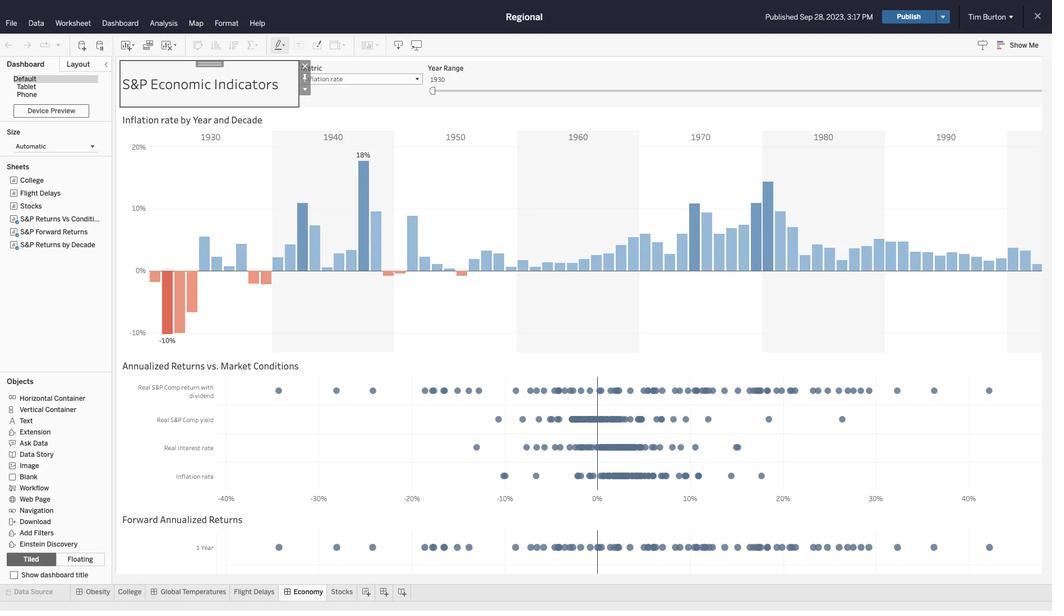 Task type: vqa. For each thing, say whether or not it's contained in the screenshot.
bottommost "Flight Delays"
yes



Task type: locate. For each thing, give the bounding box(es) containing it.
data left 'source'
[[14, 589, 29, 597]]

delays inside list box
[[40, 190, 61, 198]]

annualized up real s&p comp return with dividend, metric. press space to toggle selection. press escape to go back to the left margin. use arrow keys to navigate headers text box
[[122, 360, 169, 372]]

extension
[[20, 429, 51, 436]]

1 horizontal spatial decade
[[231, 114, 262, 125]]

annualized
[[122, 360, 169, 372], [160, 514, 207, 526]]

container up vertical container option
[[54, 395, 85, 403]]

blank option
[[7, 471, 97, 483]]

marks. press enter to open the view data window.. use arrow keys to navigate data visualization elements. image
[[149, 143, 1053, 353], [217, 377, 1053, 491], [217, 531, 1053, 612]]

year
[[428, 63, 442, 72], [193, 114, 212, 125]]

1 horizontal spatial flight delays
[[234, 589, 275, 597]]

clear sheet image
[[160, 40, 178, 51]]

data up the data story
[[33, 440, 48, 448]]

college
[[20, 177, 44, 185], [118, 589, 142, 597]]

sort descending image
[[228, 40, 240, 51]]

container for horizontal container
[[54, 395, 85, 403]]

remove from dashboard image
[[299, 60, 311, 72]]

decade
[[231, 114, 262, 125], [71, 241, 95, 249]]

image option
[[7, 460, 97, 471]]

2023,
[[827, 13, 846, 21]]

ask data option
[[7, 438, 97, 449]]

0 vertical spatial stocks
[[20, 203, 42, 210]]

sep
[[800, 13, 813, 21]]

container down horizontal container at the bottom left
[[45, 406, 77, 414]]

s&p for s&p returns vs conditions
[[20, 215, 34, 223]]

add
[[20, 530, 32, 538]]

conditions right the vs
[[71, 215, 106, 223]]

s&p economic indicators
[[122, 74, 279, 93]]

duplicate image
[[143, 40, 154, 51]]

0 vertical spatial flight
[[20, 190, 38, 198]]

undo image
[[3, 40, 15, 51]]

1 vertical spatial forward
[[122, 514, 158, 526]]

Inflation rate, Metric. Press Space to toggle selection. Press Escape to go back to the left margin. Use arrow keys to navigate headers text field
[[120, 462, 217, 490]]

stocks inside list box
[[20, 203, 42, 210]]

0 vertical spatial year
[[428, 63, 442, 72]]

show down 'tiled'
[[21, 572, 39, 580]]

format
[[215, 19, 239, 27]]

web
[[20, 496, 33, 504]]

Real S&P Comp yield, Metric. Press Space to toggle selection. Press Escape to go back to the left margin. Use arrow keys to navigate headers text field
[[120, 406, 217, 434]]

0 vertical spatial delays
[[40, 190, 61, 198]]

show left me
[[1010, 42, 1028, 49]]

container inside option
[[54, 395, 85, 403]]

1 vertical spatial stocks
[[331, 589, 353, 597]]

temperatures
[[182, 589, 226, 597]]

economy
[[294, 589, 323, 597]]

me
[[1030, 42, 1039, 49]]

show labels image
[[293, 40, 305, 51]]

forward
[[36, 228, 61, 236], [122, 514, 158, 526]]

data down ask
[[20, 451, 35, 459]]

device
[[27, 107, 49, 115]]

flight delays up 's&p returns vs conditions'
[[20, 190, 61, 198]]

sort ascending image
[[210, 40, 222, 51]]

flight delays
[[20, 190, 61, 198], [234, 589, 275, 597]]

forward up 1 year, metric. press space to toggle selection. press escape to go back to the left margin. use arrow keys to navigate headers text box
[[122, 514, 158, 526]]

s&p for s&p forward returns
[[20, 228, 34, 236]]

dashboard
[[102, 19, 139, 27], [7, 60, 44, 68]]

0 horizontal spatial by
[[62, 241, 70, 249]]

flight down sheets
[[20, 190, 38, 198]]

28,
[[815, 13, 825, 21]]

data inside option
[[20, 451, 35, 459]]

dashboard
[[40, 572, 74, 580]]

conditions
[[71, 215, 106, 223], [253, 360, 299, 372]]

stocks
[[20, 203, 42, 210], [331, 589, 353, 597]]

horizontal
[[20, 395, 53, 403]]

1 horizontal spatial flight
[[234, 589, 252, 597]]

automatic
[[16, 143, 46, 150]]

stocks right economy
[[331, 589, 353, 597]]

0 vertical spatial dashboard
[[102, 19, 139, 27]]

s&p returns vs conditions
[[20, 215, 106, 223]]

flight delays inside list box
[[20, 190, 61, 198]]

conditions inside s&p economic indicators application
[[253, 360, 299, 372]]

add filters option
[[7, 528, 97, 539]]

returns
[[36, 215, 61, 223], [63, 228, 88, 236], [36, 241, 61, 249], [171, 360, 205, 372], [209, 514, 243, 526]]

flight
[[20, 190, 38, 198], [234, 589, 252, 597]]

data for data
[[28, 19, 44, 27]]

metric
[[301, 63, 322, 72]]

by down s&p forward returns
[[62, 241, 70, 249]]

regional
[[506, 12, 543, 22]]

default tablet phone
[[13, 75, 37, 99]]

image
[[20, 462, 39, 470]]

floating
[[68, 556, 93, 564]]

s&p for s&p returns by decade
[[20, 241, 34, 249]]

0 vertical spatial show
[[1010, 42, 1028, 49]]

flight right temperatures
[[234, 589, 252, 597]]

by
[[181, 114, 191, 125], [62, 241, 70, 249]]

forward inside s&p economic indicators application
[[122, 514, 158, 526]]

0 horizontal spatial forward
[[36, 228, 61, 236]]

Real S&P Comp return with dividend, Metric. Press Space to toggle selection. Press Escape to go back to the left margin. Use arrow keys to navigate headers text field
[[120, 377, 217, 406]]

1 vertical spatial dashboard
[[7, 60, 44, 68]]

1950, Decade. Press Space to toggle selection. Press Escape to go back to the left margin. Use arrow keys to navigate headers text field
[[395, 131, 517, 143]]

flight delays right temperatures
[[234, 589, 275, 597]]

decade inside list box
[[71, 241, 95, 249]]

1 vertical spatial conditions
[[253, 360, 299, 372]]

s&p up s&p forward returns
[[20, 215, 34, 223]]

burton
[[984, 13, 1007, 21]]

1 horizontal spatial conditions
[[253, 360, 299, 372]]

0 horizontal spatial conditions
[[71, 215, 106, 223]]

list box
[[7, 175, 106, 369]]

0 horizontal spatial flight
[[20, 190, 38, 198]]

s&p up the inflation
[[122, 74, 148, 93]]

decade right 'and'
[[231, 114, 262, 125]]

help
[[250, 19, 265, 27]]

conditions right market
[[253, 360, 299, 372]]

data story
[[20, 451, 54, 459]]

annualized up 1 year, metric. press space to toggle selection. press escape to go back to the left margin. use arrow keys to navigate headers text box
[[160, 514, 207, 526]]

text option
[[7, 415, 97, 426]]

replay animation image
[[55, 41, 62, 48]]

1 horizontal spatial forward
[[122, 514, 158, 526]]

workflow option
[[7, 483, 97, 494]]

delays
[[40, 190, 61, 198], [254, 589, 275, 597]]

by right rate
[[181, 114, 191, 125]]

vs
[[62, 215, 70, 223]]

2000, Decade. Press Space to toggle selection. Press Escape to go back to the left margin. Use arrow keys to navigate headers text field
[[1008, 131, 1053, 143]]

1 vertical spatial delays
[[254, 589, 275, 597]]

dashboard up default at top left
[[7, 60, 44, 68]]

data up replay animation image on the top left
[[28, 19, 44, 27]]

1930
[[430, 75, 445, 84]]

delays up 's&p returns vs conditions'
[[40, 190, 61, 198]]

0 horizontal spatial show
[[21, 572, 39, 580]]

college right the obesity
[[118, 589, 142, 597]]

0 horizontal spatial dashboard
[[7, 60, 44, 68]]

workflow
[[20, 485, 49, 493]]

delays left economy
[[254, 589, 275, 597]]

s&p inside application
[[122, 74, 148, 93]]

show
[[1010, 42, 1028, 49], [21, 572, 39, 580]]

1 vertical spatial year
[[193, 114, 212, 125]]

s&p returns by decade
[[20, 241, 95, 249]]

year up 1930, decade. press space to toggle selection. press escape to go back to the left margin. use arrow keys to navigate headers text box in the top of the page
[[193, 114, 212, 125]]

stocks up 's&p returns vs conditions'
[[20, 203, 42, 210]]

0 horizontal spatial delays
[[40, 190, 61, 198]]

open and edit this workbook in tableau desktop image
[[411, 40, 423, 51]]

decade down s&p forward returns
[[71, 241, 95, 249]]

1 vertical spatial flight delays
[[234, 589, 275, 597]]

0 horizontal spatial college
[[20, 177, 44, 185]]

1 vertical spatial flight
[[234, 589, 252, 597]]

1 horizontal spatial show
[[1010, 42, 1028, 49]]

container for vertical container
[[45, 406, 77, 414]]

0 vertical spatial conditions
[[71, 215, 106, 223]]

s&p down s&p forward returns
[[20, 241, 34, 249]]

0 vertical spatial annualized
[[122, 360, 169, 372]]

download option
[[7, 516, 97, 528]]

more options image
[[299, 84, 311, 95]]

einstein discovery option
[[7, 539, 97, 550]]

0 horizontal spatial stocks
[[20, 203, 42, 210]]

layout
[[67, 60, 90, 68]]

1 vertical spatial by
[[62, 241, 70, 249]]

0 vertical spatial forward
[[36, 228, 61, 236]]

0 horizontal spatial flight delays
[[20, 190, 61, 198]]

new worksheet image
[[120, 40, 136, 51]]

1 horizontal spatial delays
[[254, 589, 275, 597]]

1 horizontal spatial dashboard
[[102, 19, 139, 27]]

container inside option
[[45, 406, 77, 414]]

published sep 28, 2023, 3:17 pm
[[766, 13, 874, 21]]

forward up s&p returns by decade at the left top
[[36, 228, 61, 236]]

dashboard up new worksheet image
[[102, 19, 139, 27]]

0 vertical spatial decade
[[231, 114, 262, 125]]

new data source image
[[77, 40, 88, 51]]

by inside s&p economic indicators application
[[181, 114, 191, 125]]

s&p up s&p returns by decade at the left top
[[20, 228, 34, 236]]

1970, Decade. Press Space to toggle selection. Press Escape to go back to the left margin. Use arrow keys to navigate headers text field
[[640, 131, 763, 143]]

0 vertical spatial flight delays
[[20, 190, 61, 198]]

by inside list box
[[62, 241, 70, 249]]

indicators
[[214, 74, 279, 93]]

college down sheets
[[20, 177, 44, 185]]

year up 1930 at top left
[[428, 63, 442, 72]]

0 vertical spatial marks. press enter to open the view data window.. use arrow keys to navigate data visualization elements. image
[[149, 143, 1053, 353]]

container
[[54, 395, 85, 403], [45, 406, 77, 414]]

0 horizontal spatial decade
[[71, 241, 95, 249]]

s&p
[[122, 74, 148, 93], [20, 215, 34, 223], [20, 228, 34, 236], [20, 241, 34, 249]]

0 vertical spatial by
[[181, 114, 191, 125]]

1 vertical spatial show
[[21, 572, 39, 580]]

1 horizontal spatial by
[[181, 114, 191, 125]]

data
[[28, 19, 44, 27], [33, 440, 48, 448], [20, 451, 35, 459], [14, 589, 29, 597]]

0 vertical spatial container
[[54, 395, 85, 403]]

1 vertical spatial decade
[[71, 241, 95, 249]]

0 vertical spatial college
[[20, 177, 44, 185]]

show inside button
[[1010, 42, 1028, 49]]

1 vertical spatial container
[[45, 406, 77, 414]]

einstein
[[20, 541, 45, 549]]

map
[[189, 19, 204, 27]]

1 horizontal spatial college
[[118, 589, 142, 597]]



Task type: describe. For each thing, give the bounding box(es) containing it.
forward annualized returns
[[122, 514, 243, 526]]

objects
[[7, 378, 34, 386]]

web page
[[20, 496, 50, 504]]

discovery
[[47, 541, 78, 549]]

conditions inside list box
[[71, 215, 106, 223]]

1930, Decade. Press Space to toggle selection. Press Escape to go back to the left margin. Use arrow keys to navigate headers text field
[[149, 131, 272, 143]]

publish button
[[883, 10, 936, 24]]

download
[[20, 518, 51, 526]]

title
[[76, 572, 88, 580]]

phone
[[17, 91, 37, 99]]

download image
[[393, 40, 405, 51]]

3:17
[[848, 13, 861, 21]]

by for decade
[[62, 241, 70, 249]]

replay animation image
[[39, 40, 51, 51]]

2 vertical spatial marks. press enter to open the view data window.. use arrow keys to navigate data visualization elements. image
[[217, 531, 1053, 612]]

page
[[35, 496, 50, 504]]

filters
[[34, 530, 54, 538]]

forward inside list box
[[36, 228, 61, 236]]

list box containing college
[[7, 175, 106, 369]]

returns for s&p returns by decade
[[36, 241, 61, 249]]

data for data story
[[20, 451, 35, 459]]

published
[[766, 13, 799, 21]]

format workbook image
[[311, 40, 323, 51]]

add filters
[[20, 530, 54, 538]]

redo image
[[21, 40, 33, 51]]

data for data source
[[14, 589, 29, 597]]

source
[[31, 589, 53, 597]]

Real interest rate, Metric. Press Space to toggle selection. Press Escape to go back to the left margin. Use arrow keys to navigate headers text field
[[120, 434, 217, 462]]

data story option
[[7, 449, 97, 460]]

horizontal container option
[[7, 393, 97, 404]]

1940, Decade. Press Space to toggle selection. Press Escape to go back to the left margin. Use arrow keys to navigate headers text field
[[272, 131, 395, 143]]

file
[[6, 19, 17, 27]]

totals image
[[246, 40, 260, 51]]

tiled
[[23, 556, 39, 564]]

pm
[[863, 13, 874, 21]]

horizontal container
[[20, 395, 85, 403]]

1 horizontal spatial year
[[428, 63, 442, 72]]

preview
[[50, 107, 75, 115]]

analysis
[[150, 19, 178, 27]]

s&p economic indicators application
[[112, 56, 1053, 612]]

show me
[[1010, 42, 1039, 49]]

swap rows and columns image
[[192, 40, 204, 51]]

1 vertical spatial annualized
[[160, 514, 207, 526]]

show for show dashboard title
[[21, 572, 39, 580]]

show me button
[[993, 36, 1049, 54]]

sheets
[[7, 163, 29, 171]]

1990, Decade. Press Space to toggle selection. Press Escape to go back to the left margin. Use arrow keys to navigate headers text field
[[886, 131, 1008, 143]]

togglestate option group
[[7, 553, 105, 567]]

text
[[20, 417, 33, 425]]

default
[[13, 75, 36, 83]]

ask
[[20, 440, 31, 448]]

web page option
[[7, 494, 97, 505]]

tim burton
[[969, 13, 1007, 21]]

collapse image
[[103, 61, 109, 68]]

market
[[221, 360, 252, 372]]

returns for s&p returns vs conditions
[[36, 215, 61, 223]]

highlight image
[[274, 40, 287, 51]]

data source
[[14, 589, 53, 597]]

s&p for s&p economic indicators
[[122, 74, 148, 93]]

1 horizontal spatial stocks
[[331, 589, 353, 597]]

global temperatures
[[161, 589, 226, 597]]

fix width image
[[299, 72, 311, 84]]

navigation
[[20, 507, 54, 515]]

objects list box
[[7, 389, 105, 550]]

1 vertical spatial marks. press enter to open the view data window.. use arrow keys to navigate data visualization elements. image
[[217, 377, 1053, 491]]

device preview button
[[13, 104, 89, 118]]

1980, Decade. Press Space to toggle selection. Press Escape to go back to the left margin. Use arrow keys to navigate headers text field
[[763, 131, 886, 143]]

range
[[444, 63, 464, 72]]

0 horizontal spatial year
[[193, 114, 212, 125]]

obesity
[[86, 589, 110, 597]]

data guide image
[[978, 39, 989, 51]]

story
[[36, 451, 54, 459]]

s&p forward returns
[[20, 228, 88, 236]]

economic
[[150, 74, 211, 93]]

returns for annualized returns vs. market conditions
[[171, 360, 205, 372]]

1 Year, Metric. Press Space to toggle selection. Press Escape to go back to the left margin. Use arrow keys to navigate headers text field
[[120, 531, 217, 565]]

by for year
[[181, 114, 191, 125]]

year range
[[428, 63, 464, 72]]

navigation option
[[7, 505, 97, 516]]

1960, Decade. Press Space to toggle selection. Press Escape to go back to the left margin. Use arrow keys to navigate headers text field
[[517, 131, 640, 143]]

show/hide cards image
[[361, 40, 379, 51]]

tablet
[[17, 83, 36, 91]]

flight inside list box
[[20, 190, 38, 198]]

einstein discovery
[[20, 541, 78, 549]]

size
[[7, 129, 20, 136]]

inflation rate by year and decade
[[122, 114, 262, 125]]

1 vertical spatial college
[[118, 589, 142, 597]]

decade inside s&p economic indicators application
[[231, 114, 262, 125]]

blank
[[20, 474, 38, 481]]

and
[[214, 114, 229, 125]]

inflation
[[122, 114, 159, 125]]

3 Years, Metric. Press Space to toggle selection. Press Escape to go back to the left margin. Use arrow keys to navigate headers text field
[[120, 565, 217, 599]]

show dashboard title
[[21, 572, 88, 580]]

vs.
[[207, 360, 219, 372]]

pause auto updates image
[[95, 40, 106, 51]]

worksheet
[[55, 19, 91, 27]]

show for show me
[[1010, 42, 1028, 49]]

data inside option
[[33, 440, 48, 448]]

annualized returns vs. market conditions
[[122, 360, 299, 372]]

rate
[[161, 114, 179, 125]]

device preview
[[27, 107, 75, 115]]

vertical
[[20, 406, 44, 414]]

vertical container option
[[7, 404, 97, 415]]

tim
[[969, 13, 982, 21]]

ask data
[[20, 440, 48, 448]]

college inside list box
[[20, 177, 44, 185]]

publish
[[898, 13, 921, 21]]

global
[[161, 589, 181, 597]]

fit image
[[329, 40, 347, 51]]

extension option
[[7, 426, 97, 438]]

vertical container
[[20, 406, 77, 414]]



